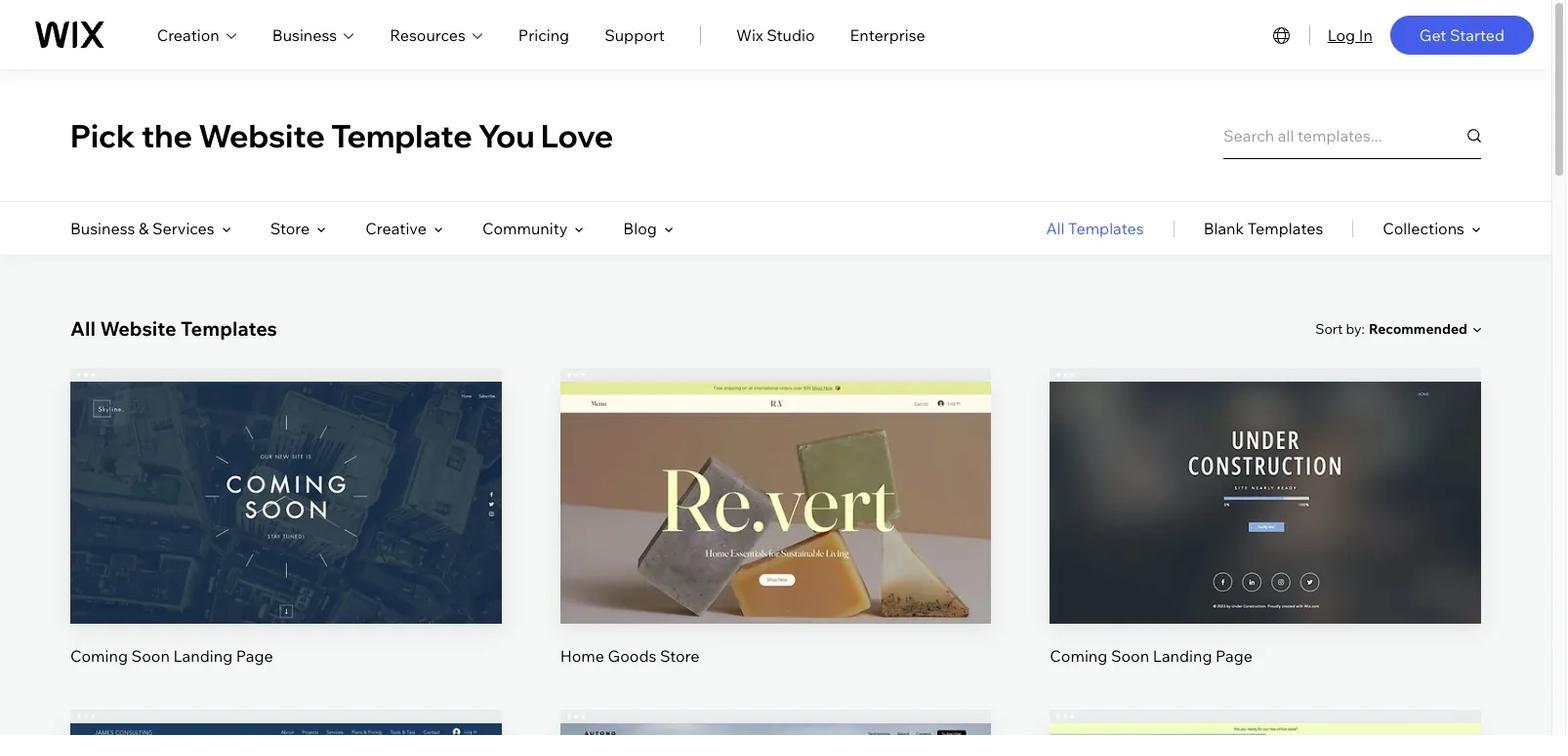 Task type: vqa. For each thing, say whether or not it's contained in the screenshot.
you're on the top right of the page
no



Task type: describe. For each thing, give the bounding box(es) containing it.
in
[[1359, 25, 1373, 44]]

coming for first coming soon landing page group from left
[[70, 647, 128, 667]]

community
[[482, 219, 568, 238]]

wix studio link
[[736, 23, 815, 46]]

2 page from the left
[[1216, 647, 1253, 667]]

pricing link
[[519, 23, 570, 46]]

3 edit from the left
[[1251, 464, 1281, 484]]

store inside categories by subject element
[[270, 219, 310, 238]]

store inside "group"
[[660, 647, 700, 667]]

home goods store group
[[560, 368, 992, 668]]

resources button
[[390, 23, 483, 46]]

all templates link
[[1047, 202, 1144, 255]]

creation button
[[157, 23, 237, 46]]

enterprise
[[850, 25, 926, 44]]

services
[[152, 219, 215, 238]]

categories. use the left and right arrow keys to navigate the menu element
[[0, 202, 1552, 255]]

edit button for 2nd coming soon landing page group
[[1220, 451, 1313, 497]]

sort by:
[[1316, 320, 1366, 337]]

0 horizontal spatial website
[[100, 316, 176, 341]]

templates for blank templates
[[1248, 219, 1324, 238]]

love
[[541, 116, 614, 155]]

edit button for home goods store "group"
[[730, 451, 822, 497]]

all website templates
[[70, 316, 277, 341]]

Search search field
[[1224, 112, 1482, 159]]

soon for 2nd coming soon landing page group
[[1112, 647, 1150, 667]]

edit inside home goods store "group"
[[761, 464, 791, 484]]

view for 2nd coming soon landing page group edit button
[[1248, 531, 1284, 550]]

enterprise link
[[850, 23, 926, 46]]

get
[[1420, 25, 1447, 44]]

support
[[605, 25, 665, 44]]

coming soon landing page for first coming soon landing page group from left
[[70, 647, 273, 667]]

all website templates - coming soon landing page image for 2nd coming soon landing page group edit button
[[1050, 382, 1482, 625]]

&
[[139, 219, 149, 238]]

business for business & services
[[70, 219, 135, 238]]

business for business
[[272, 25, 337, 44]]

business & services
[[70, 219, 215, 238]]

home
[[560, 647, 605, 667]]

1 page from the left
[[236, 647, 273, 667]]

all website templates - coming soon landing page image for edit button corresponding to first coming soon landing page group from left
[[70, 382, 502, 625]]

resources
[[390, 25, 466, 44]]

pick
[[70, 116, 135, 155]]

landing for first coming soon landing page group from left
[[173, 647, 233, 667]]

1 coming soon landing page group from the left
[[70, 368, 502, 668]]

blog
[[624, 219, 657, 238]]

categories by subject element
[[70, 202, 674, 255]]

get started link
[[1391, 15, 1535, 54]]

view for edit button corresponding to first coming soon landing page group from left
[[268, 531, 304, 550]]

view button for edit button corresponding to first coming soon landing page group from left
[[240, 517, 332, 564]]

pricing
[[519, 25, 570, 44]]

home goods store
[[560, 647, 700, 667]]

by:
[[1347, 320, 1366, 337]]

started
[[1451, 25, 1505, 44]]

coming for 2nd coming soon landing page group
[[1050, 647, 1108, 667]]

creative
[[366, 219, 427, 238]]



Task type: locate. For each thing, give the bounding box(es) containing it.
templates
[[1069, 219, 1144, 238], [1248, 219, 1324, 238], [181, 316, 277, 341]]

0 horizontal spatial soon
[[131, 647, 170, 667]]

0 horizontal spatial page
[[236, 647, 273, 667]]

you
[[479, 116, 535, 155]]

all website templates - home goods store image
[[560, 382, 992, 625]]

all templates
[[1047, 219, 1144, 238]]

2 edit button from the left
[[730, 451, 822, 497]]

all for all templates
[[1047, 219, 1065, 238]]

0 horizontal spatial all
[[70, 316, 96, 341]]

2 coming soon landing page group from the left
[[1050, 368, 1482, 668]]

website
[[198, 116, 325, 155], [100, 316, 176, 341]]

business inside categories by subject element
[[70, 219, 135, 238]]

2 horizontal spatial templates
[[1248, 219, 1324, 238]]

1 horizontal spatial business
[[272, 25, 337, 44]]

2 horizontal spatial edit button
[[1220, 451, 1313, 497]]

wix
[[736, 25, 764, 44]]

blank templates
[[1204, 219, 1324, 238]]

1 horizontal spatial store
[[660, 647, 700, 667]]

1 horizontal spatial website
[[198, 116, 325, 155]]

generic categories element
[[1047, 202, 1482, 255]]

0 vertical spatial website
[[198, 116, 325, 155]]

0 vertical spatial all
[[1047, 219, 1065, 238]]

log in link
[[1328, 23, 1373, 46]]

goods
[[608, 647, 657, 667]]

all website templates - ai company image
[[560, 724, 992, 736]]

1 view button from the left
[[240, 517, 332, 564]]

0 horizontal spatial business
[[70, 219, 135, 238]]

log in
[[1328, 25, 1373, 44]]

blank
[[1204, 219, 1245, 238]]

1 vertical spatial business
[[70, 219, 135, 238]]

0 horizontal spatial coming
[[70, 647, 128, 667]]

log
[[1328, 25, 1356, 44]]

landing
[[173, 647, 233, 667], [1153, 647, 1213, 667]]

1 edit button from the left
[[240, 451, 332, 497]]

coming soon landing page group
[[70, 368, 502, 668], [1050, 368, 1482, 668]]

0 horizontal spatial edit
[[271, 464, 301, 484]]

1 edit from the left
[[271, 464, 301, 484]]

0 horizontal spatial view button
[[240, 517, 332, 564]]

landing for 2nd coming soon landing page group
[[1153, 647, 1213, 667]]

blank templates link
[[1204, 202, 1324, 255]]

studio
[[767, 25, 815, 44]]

1 horizontal spatial view
[[758, 531, 794, 550]]

all inside generic categories element
[[1047, 219, 1065, 238]]

view inside home goods store "group"
[[758, 531, 794, 550]]

2 horizontal spatial edit
[[1251, 464, 1281, 484]]

template
[[331, 116, 473, 155]]

2 horizontal spatial view button
[[1220, 517, 1313, 564]]

1 horizontal spatial edit button
[[730, 451, 822, 497]]

templates inside the blank templates link
[[1248, 219, 1324, 238]]

1 horizontal spatial coming soon landing page
[[1050, 647, 1253, 667]]

0 horizontal spatial coming soon landing page group
[[70, 368, 502, 668]]

2 edit from the left
[[761, 464, 791, 484]]

all website templates - coming soon landing page image
[[70, 382, 502, 625], [1050, 382, 1482, 625], [1050, 724, 1482, 736]]

page
[[236, 647, 273, 667], [1216, 647, 1253, 667]]

view button for edit button within the home goods store "group"
[[730, 517, 822, 564]]

0 horizontal spatial coming soon landing page
[[70, 647, 273, 667]]

pick the website template you love
[[70, 116, 614, 155]]

view for edit button within the home goods store "group"
[[758, 531, 794, 550]]

view
[[268, 531, 304, 550], [758, 531, 794, 550], [1248, 531, 1284, 550]]

edit button inside home goods store "group"
[[730, 451, 822, 497]]

the
[[141, 116, 192, 155]]

0 horizontal spatial store
[[270, 219, 310, 238]]

1 horizontal spatial soon
[[1112, 647, 1150, 667]]

recommended
[[1370, 320, 1468, 338]]

support link
[[605, 23, 665, 46]]

1 vertical spatial all
[[70, 316, 96, 341]]

1 horizontal spatial landing
[[1153, 647, 1213, 667]]

coming soon landing page for 2nd coming soon landing page group
[[1050, 647, 1253, 667]]

edit button
[[240, 451, 332, 497], [730, 451, 822, 497], [1220, 451, 1313, 497]]

coming soon landing page
[[70, 647, 273, 667], [1050, 647, 1253, 667]]

1 coming soon landing page from the left
[[70, 647, 273, 667]]

2 landing from the left
[[1153, 647, 1213, 667]]

1 soon from the left
[[131, 647, 170, 667]]

1 horizontal spatial all
[[1047, 219, 1065, 238]]

view button inside home goods store "group"
[[730, 517, 822, 564]]

templates for all templates
[[1069, 219, 1144, 238]]

2 horizontal spatial view
[[1248, 531, 1284, 550]]

0 vertical spatial business
[[272, 25, 337, 44]]

2 soon from the left
[[1112, 647, 1150, 667]]

0 horizontal spatial edit button
[[240, 451, 332, 497]]

sort
[[1316, 320, 1344, 337]]

soon
[[131, 647, 170, 667], [1112, 647, 1150, 667]]

edit button for first coming soon landing page group from left
[[240, 451, 332, 497]]

wix studio
[[736, 25, 815, 44]]

coming
[[70, 647, 128, 667], [1050, 647, 1108, 667]]

3 view button from the left
[[1220, 517, 1313, 564]]

all
[[1047, 219, 1065, 238], [70, 316, 96, 341]]

3 view from the left
[[1248, 531, 1284, 550]]

1 vertical spatial website
[[100, 316, 176, 341]]

2 coming soon landing page from the left
[[1050, 647, 1253, 667]]

0 vertical spatial store
[[270, 219, 310, 238]]

2 view from the left
[[758, 531, 794, 550]]

all for all website templates
[[70, 316, 96, 341]]

edit
[[271, 464, 301, 484], [761, 464, 791, 484], [1251, 464, 1281, 484]]

1 landing from the left
[[173, 647, 233, 667]]

0 horizontal spatial view
[[268, 531, 304, 550]]

language selector, english selected image
[[1270, 23, 1294, 46]]

1 view from the left
[[268, 531, 304, 550]]

1 horizontal spatial edit
[[761, 464, 791, 484]]

business button
[[272, 23, 355, 46]]

view button
[[240, 517, 332, 564], [730, 517, 822, 564], [1220, 517, 1313, 564]]

get started
[[1420, 25, 1505, 44]]

1 vertical spatial store
[[660, 647, 700, 667]]

business
[[272, 25, 337, 44], [70, 219, 135, 238]]

1 horizontal spatial coming soon landing page group
[[1050, 368, 1482, 668]]

collections
[[1383, 219, 1465, 238]]

None search field
[[1224, 112, 1482, 159]]

creation
[[157, 25, 220, 44]]

templates inside all templates link
[[1069, 219, 1144, 238]]

1 coming from the left
[[70, 647, 128, 667]]

1 horizontal spatial coming
[[1050, 647, 1108, 667]]

all website templates - business consulting company image
[[70, 724, 502, 736]]

0 horizontal spatial landing
[[173, 647, 233, 667]]

1 horizontal spatial page
[[1216, 647, 1253, 667]]

2 view button from the left
[[730, 517, 822, 564]]

1 horizontal spatial templates
[[1069, 219, 1144, 238]]

soon for first coming soon landing page group from left
[[131, 647, 170, 667]]

2 coming from the left
[[1050, 647, 1108, 667]]

1 horizontal spatial view button
[[730, 517, 822, 564]]

view button for 2nd coming soon landing page group edit button
[[1220, 517, 1313, 564]]

business inside dropdown button
[[272, 25, 337, 44]]

3 edit button from the left
[[1220, 451, 1313, 497]]

0 horizontal spatial templates
[[181, 316, 277, 341]]

store
[[270, 219, 310, 238], [660, 647, 700, 667]]



